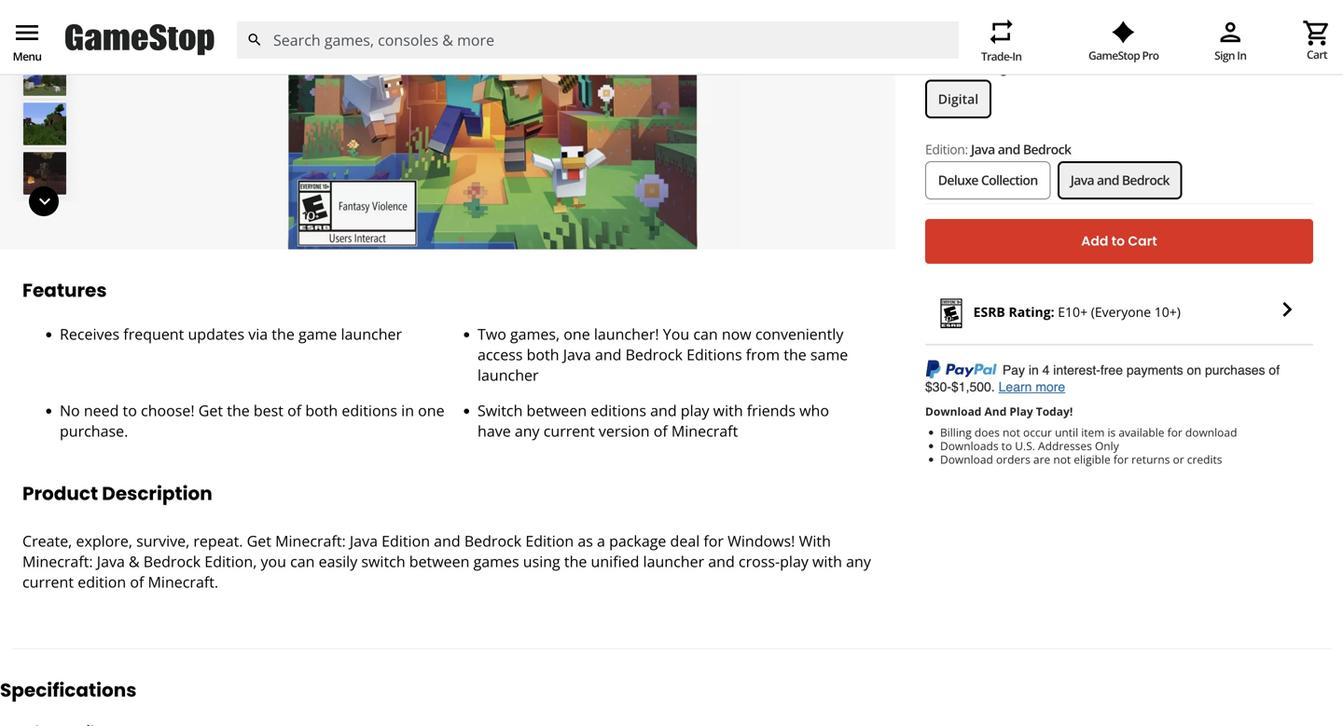 Task type: vqa. For each thing, say whether or not it's contained in the screenshot.
GameStop
yes



Task type: describe. For each thing, give the bounding box(es) containing it.
and inside switch between editions and play with friends who have any current version of minecraft
[[651, 401, 677, 421]]

play inside download and play today! billing does not occur until item is available for download downloads to u.s. addresses only download orders are not eligible for returns or credits
[[1010, 404, 1034, 420]]

add to cart button
[[926, 219, 1314, 264]]

day
[[183, 42, 206, 60]]

credits
[[1188, 452, 1223, 467]]

my
[[48, 42, 66, 60]]

new releases link
[[389, 42, 471, 60]]

top deals
[[501, 42, 559, 60]]

0 vertical spatial download
[[926, 404, 982, 420]]

owned
[[612, 42, 655, 60]]

windows!
[[728, 531, 795, 551]]

minecraft.
[[148, 572, 218, 593]]

pro
[[1143, 48, 1159, 63]]

0 vertical spatial launcher
[[341, 324, 402, 344]]

collection
[[982, 171, 1038, 189]]

menu menu
[[12, 18, 42, 64]]

1 store from the left
[[69, 42, 101, 60]]

mira mesa san diego link
[[1188, 42, 1329, 60]]

bedrock down survive, at the bottom
[[144, 552, 201, 572]]

updates
[[188, 324, 245, 344]]

version
[[599, 421, 650, 441]]

diego
[[1296, 42, 1329, 60]]

consoles link
[[782, 42, 836, 60]]

search button
[[236, 21, 273, 59]]

collectibles
[[685, 42, 753, 60]]

pre-owned
[[589, 42, 655, 60]]

have
[[478, 421, 511, 441]]

play inside create, explore, survive, repeat. get minecraft: java edition and bedrock edition as a package deal for windows! with minecraft: java & bedrock edition, you can easily switch between games using the unified launcher and cross-play with any current edition of minecraft.
[[780, 552, 809, 572]]

cart inside button
[[1128, 232, 1158, 250]]

repeat
[[987, 17, 1017, 47]]

of inside no need to choose! get the best of both editions in one purchase.
[[288, 401, 302, 421]]

with
[[799, 531, 831, 551]]

video
[[866, 42, 899, 60]]

returns
[[1132, 452, 1171, 467]]

the inside create, explore, survive, repeat. get minecraft: java edition and bedrock edition as a package deal for windows! with minecraft: java & bedrock edition, you can easily switch between games using the unified launcher and cross-play with any current edition of minecraft.
[[564, 552, 587, 572]]

between inside create, explore, survive, repeat. get minecraft: java edition and bedrock edition as a package deal for windows! with minecraft: java & bedrock edition, you can easily switch between games using the unified launcher and cross-play with any current edition of minecraft.
[[409, 552, 470, 572]]

edition
[[78, 572, 126, 593]]

mira mesa san diego
[[1208, 42, 1329, 60]]

10+)
[[1155, 303, 1181, 321]]

of inside create, explore, survive, repeat. get minecraft: java edition and bedrock edition as a package deal for windows! with minecraft: java & bedrock edition, you can easily switch between games using the unified launcher and cross-play with any current edition of minecraft.
[[130, 572, 144, 593]]

features
[[22, 278, 107, 304]]

switch
[[361, 552, 406, 572]]

pre-
[[589, 42, 612, 60]]

top deals link
[[501, 42, 559, 60]]

product description
[[22, 481, 212, 507]]

bedrock inside two games, one launcher! you can now conveniently access both java and bedrock editions from the same launcher
[[626, 345, 683, 365]]

from
[[746, 345, 780, 365]]

same
[[811, 345, 848, 365]]

search search field
[[236, 21, 959, 59]]

create,
[[22, 531, 72, 551]]

any inside create, explore, survive, repeat. get minecraft: java edition and bedrock edition as a package deal for windows! with minecraft: java & bedrock edition, you can easily switch between games using the unified launcher and cross-play with any current edition of minecraft.
[[846, 552, 871, 572]]

esrb
[[974, 303, 1006, 321]]

order
[[1123, 42, 1157, 60]]

gamestop pro link
[[1089, 21, 1159, 63]]

e10+
[[1058, 303, 1088, 321]]

with inside create, explore, survive, repeat. get minecraft: java edition and bedrock edition as a package deal for windows! with minecraft: java & bedrock edition, you can easily switch between games using the unified launcher and cross-play with any current edition of minecraft.
[[813, 552, 843, 572]]

person
[[1216, 17, 1246, 47]]

and inside download and play today! billing does not occur until item is available for download downloads to u.s. addresses only download orders are not eligible for returns or credits
[[985, 404, 1007, 420]]

or
[[1173, 452, 1185, 467]]

occur
[[1024, 425, 1053, 441]]

only
[[1095, 439, 1119, 454]]

receives frequent updates via the game launcher
[[60, 324, 402, 344]]

gamestop pro icon image
[[1113, 21, 1136, 44]]

games
[[474, 552, 519, 572]]

until
[[1055, 425, 1079, 441]]

new
[[389, 42, 416, 60]]

bedrock up add to cart
[[1122, 171, 1170, 189]]

downloads
[[941, 439, 999, 454]]

mira
[[1208, 42, 1234, 60]]

repeat trade-in
[[982, 17, 1022, 64]]

java down explore,
[[97, 552, 125, 572]]

purchase.
[[60, 421, 128, 441]]

add
[[1082, 232, 1109, 250]]

collectibles link
[[685, 42, 753, 60]]

esrb rating: e10+ (everyone 10+)
[[974, 303, 1181, 321]]

Search games, consoles & more search field
[[273, 21, 926, 59]]

frequent
[[123, 324, 184, 344]]

launcher inside create, explore, survive, repeat. get minecraft: java edition and bedrock edition as a package deal for windows! with minecraft: java & bedrock edition, you can easily switch between games using the unified launcher and cross-play with any current edition of minecraft.
[[643, 552, 705, 572]]

0 vertical spatial for
[[1168, 425, 1183, 441]]

java up "switch"
[[350, 531, 378, 551]]

is
[[1108, 425, 1116, 441]]

current inside switch between editions and play with friends who have any current version of minecraft
[[544, 421, 595, 441]]

consoles
[[782, 42, 836, 60]]

both inside no need to choose! get the best of both editions in one purchase.
[[305, 401, 338, 421]]

more
[[1250, 11, 1283, 29]]

who
[[800, 401, 830, 421]]

the right via
[[272, 324, 295, 344]]

games,
[[510, 324, 560, 344]]

menu
[[12, 18, 42, 48]]

deluxe
[[939, 171, 979, 189]]

search
[[247, 32, 263, 48]]

&
[[129, 552, 140, 572]]

download
[[1186, 425, 1238, 441]]

1 edition from the left
[[382, 531, 430, 551]]

one inside no need to choose! get the best of both editions in one purchase.
[[418, 401, 445, 421]]

you
[[663, 324, 690, 344]]

track order
[[1089, 42, 1157, 60]]

editions inside no need to choose! get the best of both editions in one purchase.
[[342, 401, 398, 421]]

2 store from the left
[[328, 42, 359, 60]]

gamestop
[[1089, 48, 1140, 63]]

0 horizontal spatial not
[[1003, 425, 1021, 441]]

today!
[[1037, 404, 1073, 420]]

get for repeat.
[[247, 531, 272, 551]]

digital for digital store
[[287, 42, 325, 60]]

pc
[[938, 17, 956, 37]]

get for choose!
[[199, 401, 223, 421]]

item
[[1082, 425, 1105, 441]]

create, explore, survive, repeat. get minecraft: java edition and bedrock edition as a package deal for windows! with minecraft: java & bedrock edition, you can easily switch between games using the unified launcher and cross-play with any current edition of minecraft.
[[22, 531, 871, 593]]

sign
[[1215, 48, 1235, 63]]

play inside switch between editions and play with friends who have any current version of minecraft
[[681, 401, 710, 421]]

bedrock up games
[[465, 531, 522, 551]]



Task type: locate. For each thing, give the bounding box(es) containing it.
0 vertical spatial get
[[199, 401, 223, 421]]

cross-
[[739, 552, 780, 572]]

esrb rating: everyone 10+ image
[[941, 299, 963, 329]]

1 horizontal spatial digital
[[939, 90, 979, 108]]

2 horizontal spatial play
[[1010, 404, 1034, 420]]

explore,
[[76, 531, 132, 551]]

2 horizontal spatial digital
[[987, 59, 1028, 77]]

1 vertical spatial any
[[846, 552, 871, 572]]

1 horizontal spatial any
[[846, 552, 871, 572]]

java and bedrock
[[1071, 171, 1170, 189]]

with inside switch between editions and play with friends who have any current version of minecraft
[[714, 401, 743, 421]]

1 vertical spatial of
[[654, 421, 668, 441]]

0 vertical spatial current
[[544, 421, 595, 441]]

0 horizontal spatial with
[[714, 401, 743, 421]]

games
[[902, 42, 943, 60]]

1 vertical spatial minecraft:
[[22, 552, 93, 572]]

minecraft: up easily
[[275, 531, 346, 551]]

1 horizontal spatial in
[[1238, 48, 1247, 63]]

can inside create, explore, survive, repeat. get minecraft: java edition and bedrock edition as a package deal for windows! with minecraft: java & bedrock edition, you can easily switch between games using the unified launcher and cross-play with any current edition of minecraft.
[[290, 552, 315, 572]]

bedrock down the you
[[626, 345, 683, 365]]

launcher down access
[[478, 365, 539, 385]]

you
[[261, 552, 286, 572]]

launcher inside two games, one launcher! you can now conveniently access both java and bedrock editions from the same launcher
[[478, 365, 539, 385]]

to inside no need to choose! get the best of both editions in one purchase.
[[123, 401, 137, 421]]

in for person
[[1238, 48, 1247, 63]]

friends
[[747, 401, 796, 421]]

2 edition from the left
[[526, 531, 574, 551]]

launcher right game
[[341, 324, 402, 344]]

get inside no need to choose! get the best of both editions in one purchase.
[[199, 401, 223, 421]]

the left "best"
[[227, 401, 250, 421]]

minecraft: down create,
[[22, 552, 93, 572]]

current inside create, explore, survive, repeat. get minecraft: java edition and bedrock edition as a package deal for windows! with minecraft: java & bedrock edition, you can easily switch between games using the unified launcher and cross-play with any current edition of minecraft.
[[22, 572, 74, 593]]

using
[[523, 552, 561, 572]]

and inside two games, one launcher! you can now conveniently access both java and bedrock editions from the same launcher
[[595, 345, 622, 365]]

person sign in
[[1215, 17, 1247, 63]]

for up or
[[1168, 425, 1183, 441]]

same day delivery link
[[146, 42, 257, 60]]

1 vertical spatial for
[[1114, 452, 1129, 467]]

to right add
[[1112, 232, 1125, 250]]

pre-owned link
[[589, 42, 655, 60]]

+8
[[1232, 11, 1247, 29]]

0 vertical spatial any
[[515, 421, 540, 441]]

1 horizontal spatial launcher
[[478, 365, 539, 385]]

of
[[288, 401, 302, 421], [654, 421, 668, 441], [130, 572, 144, 593]]

1 horizontal spatial to
[[1002, 439, 1013, 454]]

shopping_cart
[[1303, 18, 1333, 48]]

cart right san
[[1307, 47, 1328, 62]]

0 horizontal spatial edition
[[382, 531, 430, 551]]

1 horizontal spatial between
[[527, 401, 587, 421]]

0 horizontal spatial any
[[515, 421, 540, 441]]

store
[[69, 42, 101, 60], [328, 42, 359, 60]]

to right need
[[123, 401, 137, 421]]

0 horizontal spatial launcher
[[341, 324, 402, 344]]

no need to choose! get the best of both editions in one purchase.
[[60, 401, 445, 441]]

shop my store link
[[15, 42, 101, 60]]

of right version
[[654, 421, 668, 441]]

0 vertical spatial of
[[288, 401, 302, 421]]

0 horizontal spatial both
[[305, 401, 338, 421]]

menu
[[13, 49, 41, 64]]

digital down condition
[[939, 90, 979, 108]]

1 horizontal spatial play
[[780, 552, 809, 572]]

1 horizontal spatial with
[[813, 552, 843, 572]]

1 horizontal spatial current
[[544, 421, 595, 441]]

can
[[694, 324, 718, 344], [290, 552, 315, 572]]

delivery
[[209, 42, 257, 60]]

0 horizontal spatial to
[[123, 401, 137, 421]]

can right you
[[290, 552, 315, 572]]

in down repeat
[[1013, 48, 1022, 64]]

san
[[1271, 42, 1293, 60]]

u.s.
[[1016, 439, 1036, 454]]

deal
[[671, 531, 700, 551]]

in right sign
[[1238, 48, 1247, 63]]

1 vertical spatial with
[[813, 552, 843, 572]]

launcher down deal
[[643, 552, 705, 572]]

1 horizontal spatial edition
[[526, 531, 574, 551]]

not right does
[[1003, 425, 1021, 441]]

for
[[1168, 425, 1183, 441], [1114, 452, 1129, 467], [704, 531, 724, 551]]

are
[[1034, 452, 1051, 467]]

1 vertical spatial current
[[22, 572, 74, 593]]

0 horizontal spatial between
[[409, 552, 470, 572]]

package
[[609, 531, 667, 551]]

same day delivery
[[146, 42, 257, 60]]

digital
[[287, 42, 325, 60], [987, 59, 1028, 77], [939, 90, 979, 108]]

cart right add
[[1128, 232, 1158, 250]]

specifications
[[0, 678, 137, 704]]

access
[[478, 345, 523, 365]]

with down with
[[813, 552, 843, 572]]

cart
[[1307, 47, 1328, 62], [1128, 232, 1158, 250]]

between
[[527, 401, 587, 421], [409, 552, 470, 572]]

1 horizontal spatial editions
[[591, 401, 647, 421]]

play down with
[[780, 552, 809, 572]]

in for repeat
[[1013, 48, 1022, 64]]

1 horizontal spatial store
[[328, 42, 359, 60]]

to
[[1112, 232, 1125, 250], [123, 401, 137, 421], [1002, 439, 1013, 454]]

0 vertical spatial not
[[1003, 425, 1021, 441]]

rating:
[[1009, 303, 1055, 321]]

0 horizontal spatial for
[[704, 531, 724, 551]]

2 horizontal spatial to
[[1112, 232, 1125, 250]]

no
[[60, 401, 80, 421]]

2 vertical spatial to
[[1002, 439, 1013, 454]]

repeat.
[[194, 531, 243, 551]]

in inside repeat trade-in
[[1013, 48, 1022, 64]]

1 horizontal spatial for
[[1114, 452, 1129, 467]]

1 vertical spatial to
[[123, 401, 137, 421]]

1 horizontal spatial get
[[247, 531, 272, 551]]

0 vertical spatial with
[[714, 401, 743, 421]]

video games link
[[866, 42, 943, 60]]

choose!
[[141, 401, 195, 421]]

digital right search button
[[287, 42, 325, 60]]

to inside download and play today! billing does not occur until item is available for download downloads to u.s. addresses only download orders are not eligible for returns or credits
[[1002, 439, 1013, 454]]

deluxe collection
[[939, 171, 1038, 189]]

current down create,
[[22, 572, 74, 593]]

0 horizontal spatial one
[[418, 401, 445, 421]]

one right the in
[[418, 401, 445, 421]]

top
[[501, 42, 523, 60]]

mesa
[[1237, 42, 1268, 60]]

0 vertical spatial cart
[[1307, 47, 1328, 62]]

conveniently
[[756, 324, 844, 344]]

download up billing
[[926, 404, 982, 420]]

cart inside shopping_cart cart
[[1307, 47, 1328, 62]]

0 vertical spatial one
[[564, 324, 590, 344]]

2 vertical spatial of
[[130, 572, 144, 593]]

1 horizontal spatial minecraft:
[[275, 531, 346, 551]]

trade-
[[982, 48, 1013, 64]]

eligible
[[1074, 452, 1111, 467]]

unified
[[591, 552, 640, 572]]

one
[[564, 324, 590, 344], [418, 401, 445, 421]]

java right access
[[563, 345, 591, 365]]

of right "best"
[[288, 401, 302, 421]]

two
[[478, 324, 507, 344]]

for down is
[[1114, 452, 1129, 467]]

0 horizontal spatial can
[[290, 552, 315, 572]]

between right "switch"
[[409, 552, 470, 572]]

releases
[[419, 42, 471, 60]]

orders
[[997, 452, 1031, 467]]

2 horizontal spatial of
[[654, 421, 668, 441]]

2 vertical spatial launcher
[[643, 552, 705, 572]]

between right 'switch'
[[527, 401, 587, 421]]

of down &
[[130, 572, 144, 593]]

1 horizontal spatial both
[[527, 345, 559, 365]]

play up minecraft
[[681, 401, 710, 421]]

1 in from the left
[[1238, 48, 1247, 63]]

to left u.s.
[[1002, 439, 1013, 454]]

2 editions from the left
[[591, 401, 647, 421]]

2 vertical spatial for
[[704, 531, 724, 551]]

editions up version
[[591, 401, 647, 421]]

of inside switch between editions and play with friends who have any current version of minecraft
[[654, 421, 668, 441]]

digital down repeat
[[987, 59, 1028, 77]]

2 in from the left
[[1013, 48, 1022, 64]]

for right deal
[[704, 531, 724, 551]]

as
[[578, 531, 593, 551]]

0 horizontal spatial cart
[[1128, 232, 1158, 250]]

0 horizontal spatial in
[[1013, 48, 1022, 64]]

between inside switch between editions and play with friends who have any current version of minecraft
[[527, 401, 587, 421]]

editions
[[687, 345, 742, 365]]

1 vertical spatial get
[[247, 531, 272, 551]]

0 vertical spatial can
[[694, 324, 718, 344]]

best
[[254, 401, 284, 421]]

1 horizontal spatial of
[[288, 401, 302, 421]]

0 horizontal spatial of
[[130, 572, 144, 593]]

1 vertical spatial between
[[409, 552, 470, 572]]

1 horizontal spatial cart
[[1307, 47, 1328, 62]]

download down billing
[[941, 452, 994, 467]]

for inside create, explore, survive, repeat. get minecraft: java edition and bedrock edition as a package deal for windows! with minecraft: java & bedrock edition, you can easily switch between games using the unified launcher and cross-play with any current edition of minecraft.
[[704, 531, 724, 551]]

0 horizontal spatial play
[[681, 401, 710, 421]]

0 vertical spatial both
[[527, 345, 559, 365]]

the inside two games, one launcher! you can now conveniently access both java and bedrock editions from the same launcher
[[784, 345, 807, 365]]

edition up "switch"
[[382, 531, 430, 551]]

editions left the in
[[342, 401, 398, 421]]

java inside two games, one launcher! you can now conveniently access both java and bedrock editions from the same launcher
[[563, 345, 591, 365]]

store left new
[[328, 42, 359, 60]]

0 horizontal spatial editions
[[342, 401, 398, 421]]

shopping_cart cart
[[1303, 18, 1333, 62]]

now
[[722, 324, 752, 344]]

0 vertical spatial to
[[1112, 232, 1125, 250]]

any inside switch between editions and play with friends who have any current version of minecraft
[[515, 421, 540, 441]]

current left version
[[544, 421, 595, 441]]

download
[[926, 404, 982, 420], [941, 452, 994, 467]]

a
[[597, 531, 606, 551]]

video games
[[866, 42, 943, 60]]

switch
[[478, 401, 523, 421]]

track
[[1089, 42, 1120, 60]]

to inside add to cart button
[[1112, 232, 1125, 250]]

can inside two games, one launcher! you can now conveniently access both java and bedrock editions from the same launcher
[[694, 324, 718, 344]]

get up you
[[247, 531, 272, 551]]

2 horizontal spatial for
[[1168, 425, 1183, 441]]

new releases
[[389, 42, 471, 60]]

the inside no need to choose! get the best of both editions in one purchase.
[[227, 401, 250, 421]]

0 horizontal spatial get
[[199, 401, 223, 421]]

store right my
[[69, 42, 101, 60]]

launcher!
[[594, 324, 659, 344]]

1 editions from the left
[[342, 401, 398, 421]]

java
[[1071, 171, 1095, 189], [563, 345, 591, 365], [350, 531, 378, 551], [97, 552, 125, 572]]

deals
[[526, 42, 559, 60]]

get right choose!
[[199, 401, 223, 421]]

not right are
[[1054, 452, 1071, 467]]

0 vertical spatial minecraft:
[[275, 531, 346, 551]]

one inside two games, one launcher! you can now conveniently access both java and bedrock editions from the same launcher
[[564, 324, 590, 344]]

with up minecraft
[[714, 401, 743, 421]]

get inside create, explore, survive, repeat. get minecraft: java edition and bedrock edition as a package deal for windows! with minecraft: java & bedrock edition, you can easily switch between games using the unified launcher and cross-play with any current edition of minecraft.
[[247, 531, 272, 551]]

1 vertical spatial download
[[941, 452, 994, 467]]

digital store
[[287, 42, 359, 60]]

can up editions
[[694, 324, 718, 344]]

1 horizontal spatial not
[[1054, 452, 1071, 467]]

1 horizontal spatial one
[[564, 324, 590, 344]]

minecraft java and bedrock edition - pc image
[[90, 0, 896, 250]]

0 vertical spatial between
[[527, 401, 587, 421]]

(everyone
[[1092, 303, 1152, 321]]

2 horizontal spatial launcher
[[643, 552, 705, 572]]

0 horizontal spatial current
[[22, 572, 74, 593]]

gamestop image
[[65, 22, 215, 58]]

in inside person sign in
[[1238, 48, 1247, 63]]

digital for digital
[[939, 90, 979, 108]]

1 vertical spatial one
[[418, 401, 445, 421]]

the down as
[[564, 552, 587, 572]]

1 vertical spatial cart
[[1128, 232, 1158, 250]]

two games, one launcher! you can now conveniently access both java and bedrock editions from the same launcher
[[478, 324, 848, 385]]

edition up using
[[526, 531, 574, 551]]

0 horizontal spatial store
[[69, 42, 101, 60]]

both down 'games,'
[[527, 345, 559, 365]]

1 horizontal spatial can
[[694, 324, 718, 344]]

1 vertical spatial can
[[290, 552, 315, 572]]

both inside two games, one launcher! you can now conveniently access both java and bedrock editions from the same launcher
[[527, 345, 559, 365]]

editions inside switch between editions and play with friends who have any current version of minecraft
[[591, 401, 647, 421]]

1 vertical spatial not
[[1054, 452, 1071, 467]]

the down conveniently
[[784, 345, 807, 365]]

receives
[[60, 324, 120, 344]]

both right "best"
[[305, 401, 338, 421]]

1 vertical spatial launcher
[[478, 365, 539, 385]]

edition,
[[205, 552, 257, 572]]

0 horizontal spatial digital
[[287, 42, 325, 60]]

play up occur
[[1010, 404, 1034, 420]]

one right 'games,'
[[564, 324, 590, 344]]

0 horizontal spatial minecraft:
[[22, 552, 93, 572]]

1 vertical spatial both
[[305, 401, 338, 421]]

java up add
[[1071, 171, 1095, 189]]



